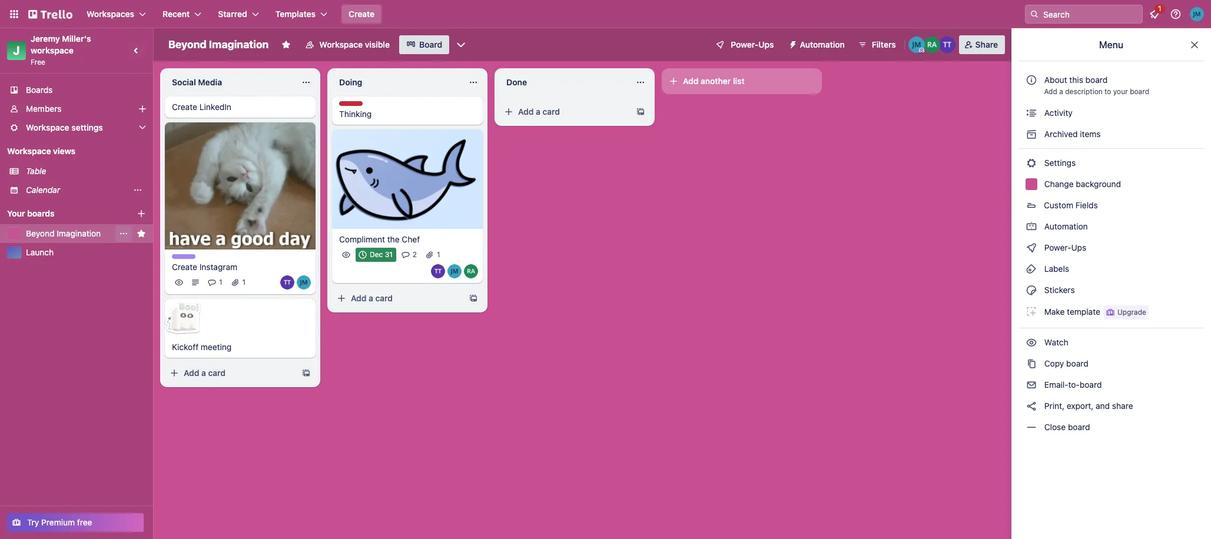 Task type: describe. For each thing, give the bounding box(es) containing it.
0 horizontal spatial 1
[[219, 278, 222, 287]]

sm image for copy board
[[1026, 358, 1038, 370]]

power-ups inside button
[[731, 39, 774, 49]]

custom
[[1044, 200, 1074, 210]]

board up to
[[1086, 75, 1108, 85]]

try
[[27, 518, 39, 528]]

stickers
[[1042, 285, 1075, 295]]

boards link
[[0, 81, 153, 100]]

filters
[[872, 39, 896, 49]]

dec 31
[[370, 250, 393, 259]]

workspace views
[[7, 146, 75, 156]]

custom fields
[[1044, 200, 1098, 210]]

board link
[[399, 35, 450, 54]]

kickoff meeting
[[172, 342, 232, 352]]

watch
[[1042, 337, 1071, 347]]

email-to-board link
[[1019, 376, 1204, 395]]

activity link
[[1019, 104, 1204, 123]]

add a card button for doing
[[332, 289, 464, 308]]

1 vertical spatial automation
[[1042, 221, 1088, 231]]

add another list button
[[662, 68, 822, 94]]

0 horizontal spatial imagination
[[57, 229, 101, 239]]

starred
[[218, 9, 247, 19]]

share
[[1113, 401, 1134, 411]]

fields
[[1076, 200, 1098, 210]]

copy board link
[[1019, 355, 1204, 373]]

upgrade
[[1118, 308, 1147, 317]]

sm image inside 'automation' button
[[784, 35, 800, 52]]

beyond imagination link
[[26, 228, 113, 240]]

back to home image
[[28, 5, 72, 24]]

2 vertical spatial jeremy miller (jeremymiller198) image
[[297, 276, 311, 290]]

thoughts
[[339, 101, 372, 110]]

close board
[[1042, 422, 1090, 432]]

compliment
[[339, 234, 385, 244]]

the
[[387, 234, 400, 244]]

sm image for settings
[[1026, 157, 1038, 169]]

labels
[[1042, 264, 1070, 274]]

calendar
[[26, 185, 60, 195]]

automation inside button
[[800, 39, 845, 49]]

visible
[[365, 39, 390, 49]]

1 vertical spatial beyond imagination
[[26, 229, 101, 239]]

workspaces button
[[80, 5, 153, 24]]

recent button
[[156, 5, 209, 24]]

terry turtle (terryturtle) image for jeremy miller (jeremymiller198) icon
[[431, 264, 445, 278]]

sm image for watch
[[1026, 337, 1038, 349]]

sm image for stickers
[[1026, 284, 1038, 296]]

to
[[1105, 87, 1112, 96]]

list
[[733, 76, 745, 86]]

templates
[[275, 9, 316, 19]]

background
[[1076, 179, 1121, 189]]

create from template… image for doing
[[469, 294, 478, 303]]

done
[[507, 77, 527, 87]]

boards
[[27, 208, 55, 219]]

social
[[172, 77, 196, 87]]

1 vertical spatial ups
[[1072, 243, 1087, 253]]

workspace visible button
[[298, 35, 397, 54]]

jeremy miller (jeremymiller198) image
[[448, 264, 462, 278]]

31
[[385, 250, 393, 259]]

add for done
[[518, 107, 534, 117]]

create button
[[342, 5, 382, 24]]

board up print, export, and share
[[1080, 380, 1102, 390]]

Dec 31 checkbox
[[356, 248, 396, 262]]

card for doing
[[375, 293, 393, 303]]

calendar link
[[26, 184, 127, 196]]

launch link
[[26, 247, 146, 259]]

to-
[[1069, 380, 1080, 390]]

workspace navigation collapse icon image
[[128, 42, 145, 59]]

thinking link
[[339, 108, 476, 120]]

sm image for power-ups
[[1026, 242, 1038, 254]]

kickoff
[[172, 342, 199, 352]]

Social Media text field
[[165, 73, 294, 92]]

workspace for workspace settings
[[26, 123, 69, 133]]

terry turtle (terryturtle) image
[[939, 37, 956, 53]]

workspace for workspace visible
[[319, 39, 363, 49]]

ups inside button
[[759, 39, 774, 49]]

board
[[419, 39, 442, 49]]

add for doing
[[351, 293, 367, 303]]

sm image for close board
[[1026, 422, 1038, 433]]

thoughts thinking
[[339, 101, 372, 119]]

jeremy miller's workspace link
[[31, 34, 93, 55]]

Done text field
[[499, 73, 629, 92]]

print, export, and share
[[1042, 401, 1134, 411]]

board down export,
[[1068, 422, 1090, 432]]

add another list
[[683, 76, 745, 86]]

close
[[1045, 422, 1066, 432]]

workspace settings
[[26, 123, 103, 133]]

1 for 1
[[242, 278, 246, 287]]

add inside about this board add a description to your board
[[1044, 87, 1058, 96]]

1 vertical spatial beyond
[[26, 229, 54, 239]]

members
[[26, 104, 62, 114]]

add a card button for done
[[499, 102, 631, 121]]

sm image for automation
[[1026, 221, 1038, 233]]

labels link
[[1019, 260, 1204, 279]]

change
[[1045, 179, 1074, 189]]

views
[[53, 146, 75, 156]]

sm image for email-to-board
[[1026, 379, 1038, 391]]

board actions menu image
[[119, 229, 128, 239]]

pete ghost image
[[164, 299, 202, 337]]

table link
[[26, 165, 146, 177]]

create for create
[[349, 9, 375, 19]]

1 vertical spatial ruby anderson (rubyanderson7) image
[[464, 264, 478, 278]]

boards
[[26, 85, 53, 95]]

linkedin
[[200, 102, 231, 112]]

workspace actions menu image
[[133, 186, 143, 195]]

share
[[976, 39, 998, 49]]

beyond imagination inside text box
[[168, 38, 269, 51]]

free
[[31, 58, 45, 67]]

table
[[26, 166, 46, 176]]

launch
[[26, 247, 54, 257]]

try premium free
[[27, 518, 92, 528]]



Task type: vqa. For each thing, say whether or not it's contained in the screenshot.
DAYS
no



Task type: locate. For each thing, give the bounding box(es) containing it.
card
[[543, 107, 560, 117], [375, 293, 393, 303], [208, 368, 226, 378]]

create linkedin
[[172, 102, 231, 112]]

make
[[1045, 307, 1065, 317]]

sm image inside automation link
[[1026, 221, 1038, 233]]

1 sm image from the top
[[1026, 107, 1038, 119]]

0 vertical spatial beyond
[[168, 38, 207, 51]]

1 for 2
[[437, 250, 440, 259]]

settings
[[1042, 158, 1076, 168]]

a down kickoff meeting
[[201, 368, 206, 378]]

sm image for activity
[[1026, 107, 1038, 119]]

1 vertical spatial card
[[375, 293, 393, 303]]

1 notification image
[[1148, 7, 1162, 21]]

add a card for doing
[[351, 293, 393, 303]]

0 vertical spatial add a card
[[518, 107, 560, 117]]

5 sm image from the top
[[1026, 358, 1038, 370]]

power- inside button
[[731, 39, 759, 49]]

1 vertical spatial workspace
[[26, 123, 69, 133]]

2 sm image from the top
[[1026, 128, 1038, 140]]

doing
[[339, 77, 362, 87]]

open information menu image
[[1170, 8, 1182, 20]]

workspace settings button
[[0, 118, 153, 137]]

power- up labels
[[1045, 243, 1072, 253]]

2 horizontal spatial add a card button
[[499, 102, 631, 121]]

0 horizontal spatial card
[[208, 368, 226, 378]]

0 vertical spatial jeremy miller (jeremymiller198) image
[[1190, 7, 1204, 21]]

0 vertical spatial create
[[349, 9, 375, 19]]

create from template… image
[[636, 107, 646, 117]]

0 horizontal spatial beyond imagination
[[26, 229, 101, 239]]

free
[[77, 518, 92, 528]]

1 vertical spatial add a card
[[351, 293, 393, 303]]

1 right 2
[[437, 250, 440, 259]]

sm image
[[784, 35, 800, 52], [1026, 157, 1038, 169], [1026, 242, 1038, 254], [1026, 263, 1038, 275], [1026, 284, 1038, 296], [1026, 337, 1038, 349], [1026, 422, 1038, 433]]

beyond imagination down the your boards with 2 items element
[[26, 229, 101, 239]]

workspace up table
[[7, 146, 51, 156]]

archived items
[[1042, 129, 1101, 139]]

0 vertical spatial beyond imagination
[[168, 38, 269, 51]]

and
[[1096, 401, 1110, 411]]

chef
[[402, 234, 420, 244]]

sm image inside print, export, and share link
[[1026, 400, 1038, 412]]

add for social media
[[184, 368, 199, 378]]

1 vertical spatial power-ups
[[1042, 243, 1089, 253]]

1 horizontal spatial add a card
[[351, 293, 393, 303]]

workspace inside 'dropdown button'
[[26, 123, 69, 133]]

sm image inside the labels link
[[1026, 263, 1038, 275]]

1 down instagram
[[219, 278, 222, 287]]

terry turtle (terryturtle) image
[[431, 264, 445, 278], [280, 276, 294, 290]]

0 vertical spatial ups
[[759, 39, 774, 49]]

0 horizontal spatial beyond
[[26, 229, 54, 239]]

2 vertical spatial add a card button
[[165, 364, 297, 383]]

1 vertical spatial create from template… image
[[302, 369, 311, 378]]

workspace down members
[[26, 123, 69, 133]]

power-ups up labels
[[1042, 243, 1089, 253]]

workspaces
[[87, 9, 134, 19]]

about this board add a description to your board
[[1044, 75, 1150, 96]]

stickers link
[[1019, 281, 1204, 300]]

add a card button down done text field
[[499, 102, 631, 121]]

this
[[1070, 75, 1084, 85]]

add left another
[[683, 76, 699, 86]]

1 horizontal spatial terry turtle (terryturtle) image
[[431, 264, 445, 278]]

1 horizontal spatial beyond
[[168, 38, 207, 51]]

create instagram link
[[172, 262, 309, 274]]

imagination up launch "link"
[[57, 229, 101, 239]]

0 vertical spatial ruby anderson (rubyanderson7) image
[[924, 37, 940, 53]]

0 vertical spatial automation
[[800, 39, 845, 49]]

0 horizontal spatial ruby anderson (rubyanderson7) image
[[464, 264, 478, 278]]

0 vertical spatial card
[[543, 107, 560, 117]]

make template
[[1042, 307, 1101, 317]]

sm image inside power-ups link
[[1026, 242, 1038, 254]]

template
[[1067, 307, 1101, 317]]

0 horizontal spatial power-
[[731, 39, 759, 49]]

search image
[[1030, 9, 1040, 19]]

imagination
[[209, 38, 269, 51], [57, 229, 101, 239]]

power-
[[731, 39, 759, 49], [1045, 243, 1072, 253]]

sm image
[[1026, 107, 1038, 119], [1026, 128, 1038, 140], [1026, 221, 1038, 233], [1026, 306, 1038, 317], [1026, 358, 1038, 370], [1026, 379, 1038, 391], [1026, 400, 1038, 412]]

upgrade button
[[1104, 306, 1149, 320]]

add down about on the top of the page
[[1044, 87, 1058, 96]]

board right your
[[1130, 87, 1150, 96]]

ruby anderson (rubyanderson7) image right jeremy miller (jeremymiller198) icon
[[464, 264, 478, 278]]

add a card button down kickoff meeting link
[[165, 364, 297, 383]]

a inside about this board add a description to your board
[[1060, 87, 1064, 96]]

add inside 'button'
[[683, 76, 699, 86]]

1 horizontal spatial power-ups
[[1042, 243, 1089, 253]]

a for social media
[[201, 368, 206, 378]]

add down kickoff
[[184, 368, 199, 378]]

color: purple, title: none image
[[172, 255, 196, 259]]

star or unstar board image
[[282, 40, 291, 49]]

0 horizontal spatial add a card button
[[165, 364, 297, 383]]

0 vertical spatial power-
[[731, 39, 759, 49]]

j
[[13, 44, 20, 57]]

create from template… image
[[469, 294, 478, 303], [302, 369, 311, 378]]

2 vertical spatial add a card
[[184, 368, 226, 378]]

board up to-
[[1067, 359, 1089, 369]]

power-ups link
[[1019, 239, 1204, 257]]

create inside button
[[349, 9, 375, 19]]

miller's
[[62, 34, 91, 44]]

automation left filters button
[[800, 39, 845, 49]]

power-ups up add another list 'button' on the top right of the page
[[731, 39, 774, 49]]

sm image inside activity link
[[1026, 107, 1038, 119]]

customize views image
[[455, 39, 467, 51]]

compliment the chef link
[[339, 234, 476, 245]]

archived
[[1045, 129, 1078, 139]]

jeremy miller (jeremymiller198) image
[[1190, 7, 1204, 21], [909, 37, 925, 53], [297, 276, 311, 290]]

ups down automation link
[[1072, 243, 1087, 253]]

workspace
[[31, 45, 74, 55]]

sm image for print, export, and share
[[1026, 400, 1038, 412]]

0 horizontal spatial terry turtle (terryturtle) image
[[280, 276, 294, 290]]

1 down the create instagram link
[[242, 278, 246, 287]]

ruby anderson (rubyanderson7) image
[[924, 37, 940, 53], [464, 264, 478, 278]]

1 horizontal spatial imagination
[[209, 38, 269, 51]]

1 vertical spatial create
[[172, 102, 197, 112]]

2 horizontal spatial card
[[543, 107, 560, 117]]

0 vertical spatial add a card button
[[499, 102, 631, 121]]

templates button
[[268, 5, 335, 24]]

close board link
[[1019, 418, 1204, 437]]

your boards with 2 items element
[[7, 207, 119, 221]]

beyond down recent dropdown button
[[168, 38, 207, 51]]

ruby anderson (rubyanderson7) image right filters
[[924, 37, 940, 53]]

add a card down kickoff meeting
[[184, 368, 226, 378]]

0 horizontal spatial add a card
[[184, 368, 226, 378]]

a down about on the top of the page
[[1060, 87, 1064, 96]]

1
[[437, 250, 440, 259], [219, 278, 222, 287], [242, 278, 246, 287]]

create up workspace visible on the left
[[349, 9, 375, 19]]

2 vertical spatial workspace
[[7, 146, 51, 156]]

3 sm image from the top
[[1026, 221, 1038, 233]]

filters button
[[854, 35, 900, 54]]

sm image inside settings link
[[1026, 157, 1038, 169]]

sm image inside copy board link
[[1026, 358, 1038, 370]]

members link
[[0, 100, 153, 118]]

card for social media
[[208, 368, 226, 378]]

Search field
[[1040, 5, 1143, 23]]

a for done
[[536, 107, 541, 117]]

this member is an admin of this board. image
[[919, 48, 924, 53]]

media
[[198, 77, 222, 87]]

add a card down done
[[518, 107, 560, 117]]

card down meeting
[[208, 368, 226, 378]]

1 horizontal spatial power-
[[1045, 243, 1072, 253]]

create down "social"
[[172, 102, 197, 112]]

sm image inside stickers link
[[1026, 284, 1038, 296]]

archived items link
[[1019, 125, 1204, 144]]

0 vertical spatial create from template… image
[[469, 294, 478, 303]]

workspace left visible
[[319, 39, 363, 49]]

add a card down dec 31 option
[[351, 293, 393, 303]]

change background
[[1042, 179, 1121, 189]]

sm image inside watch link
[[1026, 337, 1038, 349]]

imagination inside text box
[[209, 38, 269, 51]]

2 vertical spatial card
[[208, 368, 226, 378]]

1 vertical spatial power-
[[1045, 243, 1072, 253]]

0 horizontal spatial power-ups
[[731, 39, 774, 49]]

a down done text field
[[536, 107, 541, 117]]

6 sm image from the top
[[1026, 379, 1038, 391]]

4 sm image from the top
[[1026, 306, 1038, 317]]

1 vertical spatial imagination
[[57, 229, 101, 239]]

activity
[[1042, 108, 1073, 118]]

add a card for done
[[518, 107, 560, 117]]

automation down custom fields on the right of page
[[1042, 221, 1088, 231]]

j link
[[7, 41, 26, 60]]

2 vertical spatial create
[[172, 262, 197, 272]]

create instagram
[[172, 262, 237, 272]]

email-
[[1045, 380, 1069, 390]]

2 horizontal spatial jeremy miller (jeremymiller198) image
[[1190, 7, 1204, 21]]

create from template… image for social media
[[302, 369, 311, 378]]

create for create linkedin
[[172, 102, 197, 112]]

Doing text field
[[332, 73, 462, 92]]

sm image for labels
[[1026, 263, 1038, 275]]

your boards
[[7, 208, 55, 219]]

1 horizontal spatial add a card button
[[332, 289, 464, 308]]

workspace for workspace views
[[7, 146, 51, 156]]

power- up add another list 'button' on the top right of the page
[[731, 39, 759, 49]]

create for create instagram
[[172, 262, 197, 272]]

compliment the chef
[[339, 234, 420, 244]]

0 vertical spatial imagination
[[209, 38, 269, 51]]

menu
[[113, 226, 132, 242]]

beyond
[[168, 38, 207, 51], [26, 229, 54, 239]]

1 horizontal spatial jeremy miller (jeremymiller198) image
[[909, 37, 925, 53]]

workspace inside button
[[319, 39, 363, 49]]

sm image inside close board link
[[1026, 422, 1038, 433]]

sm image inside email-to-board link
[[1026, 379, 1038, 391]]

terry turtle (terryturtle) image down the create instagram link
[[280, 276, 294, 290]]

terry turtle (terryturtle) image left jeremy miller (jeremymiller198) icon
[[431, 264, 445, 278]]

copy board
[[1042, 359, 1089, 369]]

1 horizontal spatial create from template… image
[[469, 294, 478, 303]]

a down dec 31 option
[[369, 293, 373, 303]]

primary element
[[0, 0, 1211, 28]]

0 horizontal spatial ups
[[759, 39, 774, 49]]

Board name text field
[[163, 35, 275, 54]]

0 vertical spatial workspace
[[319, 39, 363, 49]]

0 horizontal spatial jeremy miller (jeremymiller198) image
[[297, 276, 311, 290]]

about
[[1045, 75, 1068, 85]]

add
[[683, 76, 699, 86], [1044, 87, 1058, 96], [518, 107, 534, 117], [351, 293, 367, 303], [184, 368, 199, 378]]

1 vertical spatial jeremy miller (jeremymiller198) image
[[909, 37, 925, 53]]

sm image for archived items
[[1026, 128, 1038, 140]]

export,
[[1067, 401, 1094, 411]]

card down dec 31
[[375, 293, 393, 303]]

beyond imagination down starred
[[168, 38, 269, 51]]

power-ups button
[[708, 35, 781, 54]]

add a card for social media
[[184, 368, 226, 378]]

kickoff meeting link
[[172, 342, 309, 354]]

terry turtle (terryturtle) image for bottom jeremy miller (jeremymiller198) image
[[280, 276, 294, 290]]

settings link
[[1019, 154, 1204, 173]]

your
[[7, 208, 25, 219]]

try premium free button
[[7, 514, 144, 532]]

beyond up "launch"
[[26, 229, 54, 239]]

card for done
[[543, 107, 560, 117]]

social media
[[172, 77, 222, 87]]

2
[[413, 250, 417, 259]]

a
[[1060, 87, 1064, 96], [536, 107, 541, 117], [369, 293, 373, 303], [201, 368, 206, 378]]

starred icon image
[[137, 229, 146, 239]]

imagination down "starred" popup button
[[209, 38, 269, 51]]

1 horizontal spatial ups
[[1072, 243, 1087, 253]]

create down color: purple, title: none image
[[172, 262, 197, 272]]

custom fields button
[[1019, 196, 1204, 215]]

1 horizontal spatial automation
[[1042, 221, 1088, 231]]

add board image
[[137, 209, 146, 219]]

color: bold red, title: "thoughts" element
[[339, 101, 372, 110]]

7 sm image from the top
[[1026, 400, 1038, 412]]

2 horizontal spatial add a card
[[518, 107, 560, 117]]

beyond inside text box
[[168, 38, 207, 51]]

add a card button for social media
[[165, 364, 297, 383]]

dec
[[370, 250, 383, 259]]

create linkedin link
[[172, 101, 309, 113]]

starred button
[[211, 5, 266, 24]]

1 horizontal spatial card
[[375, 293, 393, 303]]

share button
[[959, 35, 1005, 54]]

ups up add another list 'button' on the top right of the page
[[759, 39, 774, 49]]

automation link
[[1019, 217, 1204, 236]]

a for doing
[[369, 293, 373, 303]]

workspace visible
[[319, 39, 390, 49]]

1 horizontal spatial ruby anderson (rubyanderson7) image
[[924, 37, 940, 53]]

add down dec 31 option
[[351, 293, 367, 303]]

1 vertical spatial add a card button
[[332, 289, 464, 308]]

items
[[1080, 129, 1101, 139]]

0 vertical spatial power-ups
[[731, 39, 774, 49]]

menu
[[1099, 39, 1124, 50]]

add a card
[[518, 107, 560, 117], [351, 293, 393, 303], [184, 368, 226, 378]]

ups
[[759, 39, 774, 49], [1072, 243, 1087, 253]]

add down done
[[518, 107, 534, 117]]

description
[[1066, 87, 1103, 96]]

0 horizontal spatial automation
[[800, 39, 845, 49]]

copy
[[1045, 359, 1064, 369]]

sm image for make template
[[1026, 306, 1038, 317]]

0 horizontal spatial create from template… image
[[302, 369, 311, 378]]

workspace
[[319, 39, 363, 49], [26, 123, 69, 133], [7, 146, 51, 156]]

sm image inside archived items link
[[1026, 128, 1038, 140]]

jeremy miller's workspace free
[[31, 34, 93, 67]]

print,
[[1045, 401, 1065, 411]]

2 horizontal spatial 1
[[437, 250, 440, 259]]

add a card button down 31
[[332, 289, 464, 308]]

1 horizontal spatial beyond imagination
[[168, 38, 269, 51]]

instagram
[[200, 262, 237, 272]]

print, export, and share link
[[1019, 397, 1204, 416]]

card down done text field
[[543, 107, 560, 117]]

1 horizontal spatial 1
[[242, 278, 246, 287]]

beyond imagination
[[168, 38, 269, 51], [26, 229, 101, 239]]



